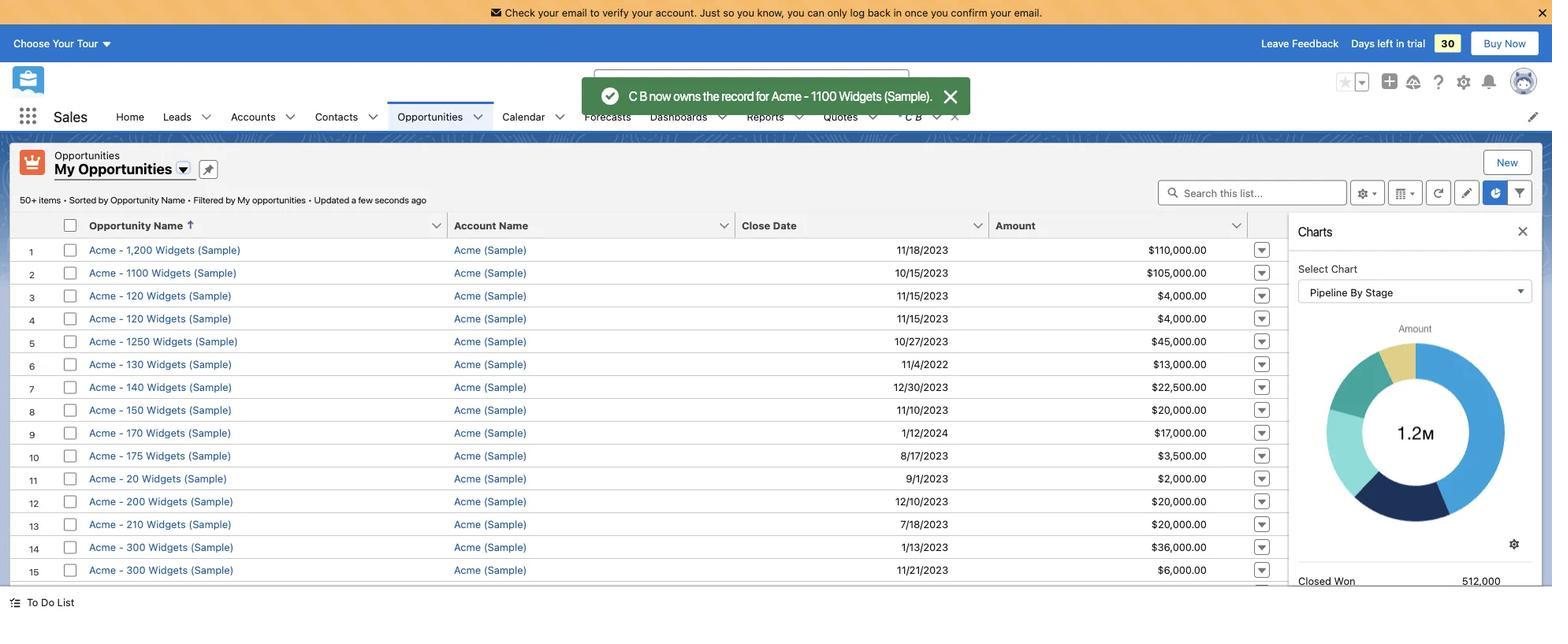 Task type: locate. For each thing, give the bounding box(es) containing it.
text default image for dashboards
[[717, 112, 728, 123]]

text default image for quotes
[[868, 112, 879, 123]]

- for acme - 130 widgets (sample) link
[[119, 358, 124, 370]]

0 horizontal spatial you
[[738, 6, 755, 18]]

1 horizontal spatial 1100
[[812, 89, 837, 104]]

few
[[359, 194, 373, 205]]

0 horizontal spatial by
[[98, 194, 108, 205]]

pipeline by stage
[[1311, 286, 1394, 298]]

your
[[538, 6, 559, 18], [632, 6, 653, 18], [991, 6, 1012, 18]]

2 $20,000.00 from the top
[[1152, 495, 1207, 507]]

acme - 1100 widgets (sample) link
[[89, 267, 237, 278]]

1 vertical spatial acme - 120 widgets (sample)
[[89, 312, 232, 324]]

10 acme (sample) link from the top
[[454, 450, 527, 461]]

account name button
[[448, 213, 719, 238]]

$20,000.00 for 7/18/2023
[[1152, 518, 1207, 530]]

acme for 'acme - 1250 widgets (sample)' link
[[89, 335, 116, 347]]

by right 'filtered' at the top left of the page
[[226, 194, 236, 205]]

2 acme - 120 widgets (sample) from the top
[[89, 312, 232, 324]]

widgets for acme (sample) link related to acme - 200 widgets (sample) link
[[148, 495, 188, 507]]

- for fourth acme (sample) link from the top of the my opportunities 'grid''s acme - 120 widgets (sample) link
[[119, 312, 124, 324]]

verify
[[603, 6, 629, 18]]

acme (sample) link for acme - 200 widgets (sample) link
[[454, 495, 527, 507]]

c b now owns the record for acme - 1100 widgets (sample).
[[629, 89, 933, 104]]

1 300 from the top
[[126, 541, 146, 553]]

11 acme (sample) link from the top
[[454, 472, 527, 484]]

email.
[[1015, 6, 1043, 18]]

1 vertical spatial 120
[[126, 312, 144, 324]]

0 horizontal spatial b
[[640, 89, 648, 104]]

name inside account name button
[[499, 219, 529, 231]]

name right 'account'
[[499, 219, 529, 231]]

opportunity up 1,200 on the left
[[89, 219, 151, 231]]

- inside the success alert dialog
[[804, 89, 809, 104]]

b down search...
[[640, 89, 648, 104]]

0 horizontal spatial c
[[629, 89, 638, 104]]

once
[[905, 6, 929, 18]]

c inside alert dialog
[[629, 89, 638, 104]]

2 120 from the top
[[126, 312, 144, 324]]

2 horizontal spatial •
[[308, 194, 312, 205]]

0 vertical spatial b
[[640, 89, 648, 104]]

acme for acme (sample) link for 'acme - 1250 widgets (sample)' link
[[454, 335, 481, 347]]

my right opportunities icon
[[54, 160, 75, 177]]

opportunities
[[398, 110, 463, 122], [54, 149, 120, 161], [78, 160, 172, 177]]

acme for acme - 300 widgets (sample) link related to 1/13/2023
[[89, 541, 116, 553]]

0 vertical spatial $20,000.00
[[1152, 404, 1207, 416]]

15 acme (sample) link from the top
[[454, 564, 527, 576]]

11 acme (sample) from the top
[[454, 472, 527, 484]]

buy now button
[[1471, 31, 1540, 56]]

2 acme (sample) from the top
[[454, 267, 527, 278]]

opportunities inside "link"
[[398, 110, 463, 122]]

widgets
[[840, 89, 882, 104], [155, 244, 195, 256], [151, 267, 191, 278], [146, 289, 186, 301], [146, 312, 186, 324], [153, 335, 192, 347], [147, 358, 186, 370], [147, 381, 186, 393], [147, 404, 186, 416], [146, 427, 185, 439], [146, 450, 185, 461], [142, 472, 181, 484], [148, 495, 188, 507], [146, 518, 186, 530], [148, 541, 188, 553], [148, 564, 188, 576]]

text default image for reports
[[794, 112, 805, 123]]

120 down acme - 1100 widgets (sample) 'link'
[[126, 289, 144, 301]]

1 acme (sample) link from the top
[[454, 244, 527, 256]]

0 vertical spatial acme - 300 widgets (sample) link
[[89, 541, 234, 553]]

acme for 2nd acme (sample) link from the bottom of the my opportunities 'grid'
[[454, 541, 481, 553]]

my opportunities status
[[20, 194, 314, 205]]

$20,000.00 up $36,000.00 in the bottom right of the page
[[1152, 518, 1207, 530]]

text default image
[[285, 112, 296, 123], [368, 112, 379, 123], [473, 112, 484, 123], [868, 112, 879, 123], [1517, 225, 1530, 238]]

search... button
[[594, 69, 910, 95]]

1 acme - 120 widgets (sample) link from the top
[[89, 289, 232, 301]]

• left 'filtered' at the top left of the page
[[187, 194, 192, 205]]

300 for 1/13/2023
[[126, 541, 146, 553]]

200
[[126, 495, 145, 507]]

check
[[505, 6, 535, 18]]

$20,000.00 for 11/10/2023
[[1152, 404, 1207, 416]]

widgets inside the success alert dialog
[[840, 89, 882, 104]]

buy now
[[1485, 38, 1527, 49]]

c down search...
[[629, 89, 638, 104]]

acme for acme - 20 widgets (sample) link at left bottom
[[89, 472, 116, 484]]

item number element
[[10, 213, 58, 239]]

120 for fourth acme (sample) link from the top of the my opportunities 'grid''s acme - 120 widgets (sample) link
[[126, 312, 144, 324]]

- for acme - 210 widgets (sample) link
[[119, 518, 124, 530]]

acme - 175 widgets (sample) link
[[89, 450, 231, 461]]

you left 'can'
[[788, 6, 805, 18]]

can
[[808, 6, 825, 18]]

acme (sample) link for acme - 170 widgets (sample) link
[[454, 427, 527, 439]]

1100 inside the success alert dialog
[[812, 89, 837, 104]]

my
[[54, 160, 75, 177], [238, 194, 250, 205]]

none search field inside my opportunities|opportunities|list view element
[[1159, 180, 1348, 205]]

text default image left calendar 'link'
[[473, 112, 484, 123]]

acme - 300 widgets (sample)
[[89, 541, 234, 553], [89, 564, 234, 576]]

1 vertical spatial in
[[1397, 38, 1405, 49]]

c right * at the right of the page
[[906, 110, 913, 122]]

13 acme (sample) from the top
[[454, 518, 527, 530]]

• left the updated
[[308, 194, 312, 205]]

filtered
[[194, 194, 224, 205]]

acme (sample) for first acme (sample) link from the bottom
[[454, 564, 527, 576]]

dashboards
[[650, 110, 708, 122]]

1 acme - 120 widgets (sample) from the top
[[89, 289, 232, 301]]

13 acme (sample) link from the top
[[454, 518, 527, 530]]

widgets for 2nd acme (sample) link from the bottom of the my opportunities 'grid'
[[148, 541, 188, 553]]

2 acme - 300 widgets (sample) from the top
[[89, 564, 234, 576]]

days
[[1352, 38, 1375, 49]]

opportunity name button
[[83, 213, 431, 238]]

acme (sample) for acme (sample) link associated with acme - 20 widgets (sample) link at left bottom
[[454, 472, 527, 484]]

name inside opportunity name button
[[154, 219, 183, 231]]

acme for the acme - 150 widgets (sample) "link"
[[89, 404, 116, 416]]

4 acme (sample) from the top
[[454, 312, 527, 324]]

leads list item
[[154, 102, 222, 131]]

6 acme (sample) from the top
[[454, 358, 527, 370]]

pipeline by stage button
[[1299, 279, 1533, 303]]

text default image left * at the right of the page
[[868, 112, 879, 123]]

1 vertical spatial acme - 300 widgets (sample) link
[[89, 564, 234, 576]]

in right back
[[894, 6, 902, 18]]

close date button
[[736, 213, 972, 238]]

1 horizontal spatial •
[[187, 194, 192, 205]]

12 acme (sample) link from the top
[[454, 495, 527, 507]]

acme (sample) link for acme - 1,200 widgets (sample) link
[[454, 244, 527, 256]]

dashboards list item
[[641, 102, 738, 131]]

- for acme - 170 widgets (sample) link
[[119, 427, 124, 439]]

contacts link
[[306, 102, 368, 131]]

acme for third acme (sample) link from the top
[[454, 289, 481, 301]]

my opportunities grid
[[10, 213, 1290, 618]]

updated
[[314, 194, 350, 205]]

you
[[738, 6, 755, 18], [788, 6, 805, 18], [931, 6, 949, 18]]

text default image inside the to do list button
[[9, 597, 21, 609]]

close date
[[742, 219, 797, 231]]

8/17/2023
[[901, 450, 949, 461]]

0 horizontal spatial 1100
[[126, 267, 149, 278]]

14 acme (sample) from the top
[[454, 541, 527, 553]]

text default image inside dashboards list item
[[717, 112, 728, 123]]

know,
[[758, 6, 785, 18]]

leads
[[163, 110, 192, 122]]

acme for the acme - 140 widgets (sample) link
[[89, 381, 116, 393]]

1 horizontal spatial you
[[788, 6, 805, 18]]

acme for acme - 1,200 widgets (sample) link
[[89, 244, 116, 256]]

item number image
[[10, 213, 58, 238]]

1 horizontal spatial my
[[238, 194, 250, 205]]

your left email
[[538, 6, 559, 18]]

you right once
[[931, 6, 949, 18]]

$3,500.00
[[1158, 450, 1207, 461]]

acme (sample) link for acme - 175 widgets (sample) link on the bottom left of the page
[[454, 450, 527, 461]]

1 vertical spatial $20,000.00
[[1152, 495, 1207, 507]]

new
[[1498, 157, 1519, 168]]

210
[[126, 518, 144, 530]]

2 acme - 300 widgets (sample) link from the top
[[89, 564, 234, 576]]

text default image down new button at the top right of page
[[1517, 225, 1530, 238]]

text default image inside contacts list item
[[368, 112, 379, 123]]

10 acme (sample) from the top
[[454, 450, 527, 461]]

text default image inside opportunities list item
[[473, 112, 484, 123]]

text default image right contacts on the top left
[[368, 112, 379, 123]]

acme - 210 widgets (sample) link
[[89, 518, 232, 530]]

list item
[[888, 102, 968, 131]]

1 vertical spatial 1100
[[126, 267, 149, 278]]

7 acme (sample) link from the top
[[454, 381, 527, 393]]

text default image right accounts
[[285, 112, 296, 123]]

group
[[1337, 73, 1370, 92]]

opportunity up opportunity name
[[110, 194, 159, 205]]

opportunity name
[[89, 219, 183, 231]]

widgets for acme (sample) link related to acme - 1,200 widgets (sample) link
[[155, 244, 195, 256]]

text default image for *
[[932, 112, 943, 123]]

15 acme (sample) from the top
[[454, 564, 527, 576]]

6 acme (sample) link from the top
[[454, 358, 527, 370]]

acme for acme (sample) link associated with acme - 20 widgets (sample) link at left bottom
[[454, 472, 481, 484]]

acme (sample) for acme - 210 widgets (sample) link acme (sample) link
[[454, 518, 527, 530]]

$22,500.00
[[1152, 381, 1207, 393]]

back
[[868, 6, 891, 18]]

calendar link
[[493, 102, 555, 131]]

name up acme - 1,200 widgets (sample)
[[154, 219, 183, 231]]

- for acme - 300 widgets (sample) link related to 1/13/2023
[[119, 541, 124, 553]]

widgets for acme (sample) link corresponding to acme - 130 widgets (sample) link
[[147, 358, 186, 370]]

leave feedback link
[[1262, 38, 1339, 49]]

2 $4,000.00 from the top
[[1158, 312, 1207, 324]]

11/15/2023
[[897, 289, 949, 301], [897, 312, 949, 324]]

leave feedback
[[1262, 38, 1339, 49]]

search...
[[625, 76, 667, 88]]

acme (sample) link
[[454, 244, 527, 256], [454, 267, 527, 278], [454, 289, 527, 301], [454, 312, 527, 324], [454, 335, 527, 347], [454, 358, 527, 370], [454, 381, 527, 393], [454, 404, 527, 416], [454, 427, 527, 439], [454, 450, 527, 461], [454, 472, 527, 484], [454, 495, 527, 507], [454, 518, 527, 530], [454, 541, 527, 553], [454, 564, 527, 576]]

1 vertical spatial $4,000.00
[[1158, 312, 1207, 324]]

2 300 from the top
[[126, 564, 146, 576]]

acme (sample) for fourth acme (sample) link from the top of the my opportunities 'grid'
[[454, 312, 527, 324]]

2 11/15/2023 from the top
[[897, 312, 949, 324]]

0 horizontal spatial in
[[894, 6, 902, 18]]

acme for acme (sample) link related to acme - 200 widgets (sample) link
[[454, 495, 481, 507]]

8 acme (sample) link from the top
[[454, 404, 527, 416]]

3 $20,000.00 from the top
[[1152, 518, 1207, 530]]

0 vertical spatial acme - 120 widgets (sample)
[[89, 289, 232, 301]]

calendar list item
[[493, 102, 575, 131]]

acme - 120 widgets (sample) link up 'acme - 1250 widgets (sample)' link
[[89, 312, 232, 324]]

50+
[[20, 194, 37, 205]]

1 120 from the top
[[126, 289, 144, 301]]

8 acme (sample) from the top
[[454, 404, 527, 416]]

acme - 300 widgets (sample) link for 11/21/2023
[[89, 564, 234, 576]]

3 your from the left
[[991, 6, 1012, 18]]

cell
[[58, 213, 83, 239], [448, 581, 736, 604], [736, 581, 990, 604], [990, 581, 1249, 604]]

0 horizontal spatial my
[[54, 160, 75, 177]]

4 acme (sample) link from the top
[[454, 312, 527, 324]]

opportunities list item
[[388, 102, 493, 131]]

text default image inside accounts list item
[[285, 112, 296, 123]]

3 acme (sample) from the top
[[454, 289, 527, 301]]

1 vertical spatial c
[[906, 110, 913, 122]]

2 vertical spatial $20,000.00
[[1152, 518, 1207, 530]]

1/13/2023
[[902, 541, 949, 553]]

your left email.
[[991, 6, 1012, 18]]

acme - 300 widgets (sample) for 1/13/2023
[[89, 541, 234, 553]]

1100 inside my opportunities 'grid'
[[126, 267, 149, 278]]

1 acme - 300 widgets (sample) from the top
[[89, 541, 234, 553]]

1 vertical spatial acme - 120 widgets (sample) link
[[89, 312, 232, 324]]

12/30/2023
[[894, 381, 949, 393]]

trial
[[1408, 38, 1426, 49]]

1 horizontal spatial b
[[916, 110, 922, 122]]

0 vertical spatial 300
[[126, 541, 146, 553]]

2 horizontal spatial you
[[931, 6, 949, 18]]

12/10/2023
[[896, 495, 949, 507]]

list item containing *
[[888, 102, 968, 131]]

acme - 1100 widgets (sample)
[[89, 267, 237, 278]]

1100
[[812, 89, 837, 104], [126, 267, 149, 278]]

$20,000.00
[[1152, 404, 1207, 416], [1152, 495, 1207, 507], [1152, 518, 1207, 530]]

calendar
[[503, 110, 545, 122]]

just
[[700, 6, 721, 18]]

acme (sample) for acme (sample) link for 'acme - 1250 widgets (sample)' link
[[454, 335, 527, 347]]

your right verify
[[632, 6, 653, 18]]

1,200
[[126, 244, 153, 256]]

acme - 120 widgets (sample) down acme - 1100 widgets (sample) 'link'
[[89, 289, 232, 301]]

0 vertical spatial my
[[54, 160, 75, 177]]

widgets for acme - 175 widgets (sample) link on the bottom left of the page's acme (sample) link
[[146, 450, 185, 461]]

1 horizontal spatial your
[[632, 6, 653, 18]]

9 acme (sample) link from the top
[[454, 427, 527, 439]]

10/15/2023
[[896, 267, 949, 278]]

170
[[126, 427, 143, 439]]

in right left
[[1397, 38, 1405, 49]]

acme - 150 widgets (sample) link
[[89, 404, 232, 416]]

0 vertical spatial c
[[629, 89, 638, 104]]

$110,000.00
[[1149, 244, 1207, 256]]

widgets for acme - 170 widgets (sample) link's acme (sample) link
[[146, 427, 185, 439]]

c
[[629, 89, 638, 104], [906, 110, 913, 122]]

- for 'acme - 1250 widgets (sample)' link
[[119, 335, 124, 347]]

dashboards link
[[641, 102, 717, 131]]

None search field
[[1159, 180, 1348, 205]]

11/15/2023 up 10/27/2023
[[897, 312, 949, 324]]

close
[[742, 219, 771, 231]]

1 horizontal spatial in
[[1397, 38, 1405, 49]]

name
[[161, 194, 185, 205], [154, 219, 183, 231], [499, 219, 529, 231]]

$4,000.00 up $45,000.00
[[1158, 312, 1207, 324]]

120 up 1250
[[126, 312, 144, 324]]

0 vertical spatial 1100
[[812, 89, 837, 104]]

acme (sample) for acme - 170 widgets (sample) link's acme (sample) link
[[454, 427, 527, 439]]

b right * at the right of the page
[[916, 110, 922, 122]]

$4,000.00 down $105,000.00
[[1158, 289, 1207, 300]]

acme for first acme (sample) link from the bottom
[[454, 564, 481, 576]]

by right sorted
[[98, 194, 108, 205]]

2 acme - 120 widgets (sample) link from the top
[[89, 312, 232, 324]]

$4,000.00
[[1158, 289, 1207, 300], [1158, 312, 1207, 324]]

1 vertical spatial 300
[[126, 564, 146, 576]]

acme - 120 widgets (sample) link
[[89, 289, 232, 301], [89, 312, 232, 324]]

1100 up quotes on the right of the page
[[812, 89, 837, 104]]

feedback
[[1293, 38, 1339, 49]]

1100 down 1,200 on the left
[[126, 267, 149, 278]]

acme - 120 widgets (sample) for third acme (sample) link from the top's acme - 120 widgets (sample) link
[[89, 289, 232, 301]]

acme - 120 widgets (sample) link down acme - 1100 widgets (sample) 'link'
[[89, 289, 232, 301]]

1 vertical spatial 11/15/2023
[[897, 312, 949, 324]]

widgets for acme (sample) link for 'acme - 1250 widgets (sample)' link
[[153, 335, 192, 347]]

text default image
[[950, 111, 961, 122], [201, 112, 212, 123], [555, 112, 566, 123], [717, 112, 728, 123], [794, 112, 805, 123], [932, 112, 943, 123], [9, 597, 21, 609]]

14 acme (sample) link from the top
[[454, 541, 527, 553]]

acme for acme (sample) link for acme - 1100 widgets (sample) 'link'
[[454, 267, 481, 278]]

5 acme (sample) from the top
[[454, 335, 527, 347]]

1 horizontal spatial by
[[226, 194, 236, 205]]

account name element
[[448, 213, 745, 239]]

1 vertical spatial opportunity
[[89, 219, 151, 231]]

$20,000.00 down $22,500.00
[[1152, 404, 1207, 416]]

1250
[[126, 335, 150, 347]]

0 horizontal spatial your
[[538, 6, 559, 18]]

my up opportunity name button
[[238, 194, 250, 205]]

$6,000.00
[[1158, 564, 1207, 576]]

acme for acme (sample) link related to acme - 1,200 widgets (sample) link
[[454, 244, 481, 256]]

9 acme (sample) from the top
[[454, 427, 527, 439]]

opportunity inside button
[[89, 219, 151, 231]]

name left 'filtered' at the top left of the page
[[161, 194, 185, 205]]

text default image inside calendar list item
[[555, 112, 566, 123]]

text default image inside reports list item
[[794, 112, 805, 123]]

1 horizontal spatial c
[[906, 110, 913, 122]]

1 vertical spatial acme - 300 widgets (sample)
[[89, 564, 234, 576]]

text default image inside quotes list item
[[868, 112, 879, 123]]

accounts
[[231, 110, 276, 122]]

$20,000.00 down $2,000.00
[[1152, 495, 1207, 507]]

0 vertical spatial $4,000.00
[[1158, 289, 1207, 300]]

acme - 120 widgets (sample) up 'acme - 1250 widgets (sample)' link
[[89, 312, 232, 324]]

1 vertical spatial b
[[916, 110, 922, 122]]

1 $4,000.00 from the top
[[1158, 289, 1207, 300]]

0 vertical spatial acme - 120 widgets (sample) link
[[89, 289, 232, 301]]

acme
[[772, 89, 802, 104], [89, 244, 116, 256], [454, 244, 481, 256], [89, 267, 116, 278], [454, 267, 481, 278], [89, 289, 116, 301], [454, 289, 481, 301], [89, 312, 116, 324], [454, 312, 481, 324], [89, 335, 116, 347], [454, 335, 481, 347], [89, 358, 116, 370], [454, 358, 481, 370], [89, 381, 116, 393], [454, 381, 481, 393], [89, 404, 116, 416], [454, 404, 481, 416], [89, 427, 116, 439], [454, 427, 481, 439], [89, 450, 116, 461], [454, 450, 481, 461], [89, 472, 116, 484], [454, 472, 481, 484], [89, 495, 116, 507], [454, 495, 481, 507], [89, 518, 116, 530], [454, 518, 481, 530], [89, 541, 116, 553], [454, 541, 481, 553], [89, 564, 116, 576], [454, 564, 481, 576]]

text default image inside leads "list item"
[[201, 112, 212, 123]]

1 vertical spatial my
[[238, 194, 250, 205]]

0 vertical spatial acme - 300 widgets (sample)
[[89, 541, 234, 553]]

- for the acme - 140 widgets (sample) link
[[119, 381, 124, 393]]

acme for acme - 170 widgets (sample) link's acme (sample) link
[[454, 427, 481, 439]]

0 vertical spatial 120
[[126, 289, 144, 301]]

opportunities
[[252, 194, 306, 205]]

12 acme (sample) from the top
[[454, 495, 527, 507]]

2 acme (sample) link from the top
[[454, 267, 527, 278]]

2 horizontal spatial your
[[991, 6, 1012, 18]]

list
[[107, 102, 1553, 131]]

1 $20,000.00 from the top
[[1152, 404, 1207, 416]]

choose
[[13, 38, 50, 49]]

widgets for acme (sample) link for acme - 1100 widgets (sample) 'link'
[[151, 267, 191, 278]]

5 acme (sample) link from the top
[[454, 335, 527, 347]]

20
[[126, 472, 139, 484]]

- for acme - 1,200 widgets (sample) link
[[119, 244, 124, 256]]

0 vertical spatial 11/15/2023
[[897, 289, 949, 301]]

7 acme (sample) from the top
[[454, 381, 527, 393]]

acme - 140 widgets (sample) link
[[89, 381, 232, 393]]

by
[[98, 194, 108, 205], [226, 194, 236, 205]]

11/15/2023 down 10/15/2023
[[897, 289, 949, 301]]

1 acme - 300 widgets (sample) link from the top
[[89, 541, 234, 553]]

b
[[640, 89, 648, 104], [916, 110, 922, 122]]

action element
[[1249, 213, 1290, 239]]

1 acme (sample) from the top
[[454, 244, 527, 256]]

acme inside the success alert dialog
[[772, 89, 802, 104]]

acme - 300 widgets (sample) link for 1/13/2023
[[89, 541, 234, 553]]

so
[[723, 6, 735, 18]]

0 horizontal spatial •
[[63, 194, 67, 205]]

• right items
[[63, 194, 67, 205]]

you right "so"
[[738, 6, 755, 18]]



Task type: vqa. For each thing, say whether or not it's contained in the screenshot.
ACME - 20 WIDGETS (SAMPLE) link
yes



Task type: describe. For each thing, give the bounding box(es) containing it.
512,000
[[1463, 575, 1502, 587]]

acme (sample) link for the acme - 140 widgets (sample) link
[[454, 381, 527, 393]]

now
[[1506, 38, 1527, 49]]

acme - 140 widgets (sample)
[[89, 381, 232, 393]]

b inside list item
[[916, 110, 922, 122]]

acme - 1250 widgets (sample) link
[[89, 335, 238, 347]]

11/10/2023
[[897, 404, 949, 416]]

acme for acme (sample) link for the acme - 140 widgets (sample) link
[[454, 381, 481, 393]]

acme (sample) link for acme - 1100 widgets (sample) 'link'
[[454, 267, 527, 278]]

acme - 210 widgets (sample)
[[89, 518, 232, 530]]

items
[[39, 194, 61, 205]]

acme (sample) for 2nd acme (sample) link from the bottom of the my opportunities 'grid'
[[454, 541, 527, 553]]

11/18/2023
[[897, 244, 949, 256]]

large image
[[942, 88, 961, 106]]

acme (sample) link for acme - 130 widgets (sample) link
[[454, 358, 527, 370]]

- for acme - 20 widgets (sample) link at left bottom
[[119, 472, 124, 484]]

acme (sample) link for acme - 210 widgets (sample) link
[[454, 518, 527, 530]]

acme for fourth acme (sample) link from the top of the my opportunities 'grid'
[[454, 312, 481, 324]]

reports link
[[738, 102, 794, 131]]

acme for acme - 175 widgets (sample) link on the bottom left of the page
[[89, 450, 116, 461]]

acme (sample) for acme - 175 widgets (sample) link on the bottom left of the page's acme (sample) link
[[454, 450, 527, 461]]

(sample).
[[884, 89, 933, 104]]

acme - 1,200 widgets (sample)
[[89, 244, 241, 256]]

2 you from the left
[[788, 6, 805, 18]]

widgets for acme (sample) link for the acme - 140 widgets (sample) link
[[147, 381, 186, 393]]

11/21/2023
[[897, 564, 949, 576]]

30
[[1442, 38, 1456, 49]]

acme for acme (sample) link for the acme - 150 widgets (sample) "link"
[[454, 404, 481, 416]]

name for account name
[[499, 219, 529, 231]]

3 • from the left
[[308, 194, 312, 205]]

acme for acme - 200 widgets (sample) link
[[89, 495, 116, 507]]

2 • from the left
[[187, 194, 192, 205]]

text default image for calendar
[[555, 112, 566, 123]]

1 you from the left
[[738, 6, 755, 18]]

text default image inside my opportunities|opportunities|list view element
[[1517, 225, 1530, 238]]

charts
[[1299, 224, 1333, 239]]

acme for acme - 1100 widgets (sample) 'link'
[[89, 267, 116, 278]]

acme for acme - 210 widgets (sample) link acme (sample) link
[[454, 518, 481, 530]]

by
[[1351, 286, 1363, 298]]

select
[[1299, 262, 1329, 274]]

$13,000.00
[[1154, 358, 1207, 370]]

acme (sample) for acme (sample) link for the acme - 140 widgets (sample) link
[[454, 381, 527, 393]]

0 vertical spatial opportunity
[[110, 194, 159, 205]]

email
[[562, 6, 587, 18]]

closed
[[1299, 575, 1332, 587]]

- for the acme - 150 widgets (sample) "link"
[[119, 404, 124, 416]]

1 your from the left
[[538, 6, 559, 18]]

pipeline
[[1311, 286, 1348, 298]]

text default image for accounts
[[285, 112, 296, 123]]

300 for 11/21/2023
[[126, 564, 146, 576]]

acme for acme - 170 widgets (sample) link
[[89, 427, 116, 439]]

widgets for third acme (sample) link from the top
[[146, 289, 186, 301]]

buy
[[1485, 38, 1503, 49]]

b inside the success alert dialog
[[640, 89, 648, 104]]

150
[[126, 404, 144, 416]]

acme (sample) link for 'acme - 1250 widgets (sample)' link
[[454, 335, 527, 347]]

widgets for acme - 210 widgets (sample) link acme (sample) link
[[146, 518, 186, 530]]

ago
[[411, 194, 427, 205]]

$20,000.00 for 12/10/2023
[[1152, 495, 1207, 507]]

opportunities image
[[20, 150, 45, 175]]

acme (sample) for acme (sample) link for acme - 1100 widgets (sample) 'link'
[[454, 267, 527, 278]]

quotes list item
[[815, 102, 888, 131]]

11/4/2022
[[902, 358, 949, 370]]

acme for fourth acme (sample) link from the top of the my opportunities 'grid''s acme - 120 widgets (sample) link
[[89, 312, 116, 324]]

widgets for acme (sample) link associated with acme - 20 widgets (sample) link at left bottom
[[142, 472, 181, 484]]

tour
[[77, 38, 98, 49]]

record
[[722, 89, 754, 104]]

acme - 175 widgets (sample)
[[89, 450, 231, 461]]

1 by from the left
[[98, 194, 108, 205]]

acme for acme - 175 widgets (sample) link on the bottom left of the page's acme (sample) link
[[454, 450, 481, 461]]

- for acme - 300 widgets (sample) link corresponding to 11/21/2023
[[119, 564, 124, 576]]

acme for acme - 300 widgets (sample) link corresponding to 11/21/2023
[[89, 564, 116, 576]]

acme - 170 widgets (sample) link
[[89, 427, 231, 439]]

120 for third acme (sample) link from the top's acme - 120 widgets (sample) link
[[126, 289, 144, 301]]

acme for acme - 130 widgets (sample) link
[[89, 358, 116, 370]]

sales
[[54, 108, 88, 125]]

acme - 200 widgets (sample) link
[[89, 495, 234, 507]]

text default image for leads
[[201, 112, 212, 123]]

acme - 130 widgets (sample)
[[89, 358, 232, 370]]

leads link
[[154, 102, 201, 131]]

amount
[[996, 219, 1036, 231]]

list containing home
[[107, 102, 1553, 131]]

days left in trial
[[1352, 38, 1426, 49]]

name for opportunity name
[[154, 219, 183, 231]]

to
[[590, 6, 600, 18]]

left
[[1378, 38, 1394, 49]]

acme (sample) for acme (sample) link corresponding to acme - 130 widgets (sample) link
[[454, 358, 527, 370]]

- for acme - 1100 widgets (sample) 'link'
[[119, 267, 124, 278]]

the
[[703, 89, 720, 104]]

acme (sample) link for the acme - 150 widgets (sample) "link"
[[454, 404, 527, 416]]

to do list button
[[0, 587, 84, 618]]

log
[[851, 6, 865, 18]]

acme - 300 widgets (sample) for 11/21/2023
[[89, 564, 234, 576]]

opportunity name element
[[83, 213, 457, 239]]

text default image for contacts
[[368, 112, 379, 123]]

a
[[352, 194, 356, 205]]

for
[[757, 89, 770, 104]]

seconds
[[375, 194, 409, 205]]

my opportunities|opportunities|list view element
[[9, 143, 1543, 618]]

acme (sample) for acme (sample) link for the acme - 150 widgets (sample) "link"
[[454, 404, 527, 416]]

chart
[[1332, 262, 1358, 274]]

my opportunities
[[54, 160, 172, 177]]

acme (sample) for acme (sample) link related to acme - 1,200 widgets (sample) link
[[454, 244, 527, 256]]

130
[[126, 358, 144, 370]]

- for third acme (sample) link from the top's acme - 120 widgets (sample) link
[[119, 289, 124, 301]]

quotes
[[824, 110, 858, 122]]

acme - 120 widgets (sample) for fourth acme (sample) link from the top of the my opportunities 'grid''s acme - 120 widgets (sample) link
[[89, 312, 232, 324]]

account name
[[454, 219, 529, 231]]

accounts link
[[222, 102, 285, 131]]

won
[[1335, 575, 1356, 587]]

widgets for acme (sample) link for the acme - 150 widgets (sample) "link"
[[147, 404, 186, 416]]

widgets for first acme (sample) link from the bottom
[[148, 564, 188, 576]]

home
[[116, 110, 144, 122]]

2 your from the left
[[632, 6, 653, 18]]

your
[[53, 38, 74, 49]]

success alert dialog
[[582, 77, 971, 115]]

home link
[[107, 102, 154, 131]]

acme for third acme (sample) link from the top's acme - 120 widgets (sample) link
[[89, 289, 116, 301]]

$2,000.00
[[1158, 472, 1207, 484]]

to do list
[[27, 597, 74, 608]]

- for acme - 175 widgets (sample) link on the bottom left of the page
[[119, 450, 124, 461]]

acme - 130 widgets (sample) link
[[89, 358, 232, 370]]

3 acme (sample) link from the top
[[454, 289, 527, 301]]

1 • from the left
[[63, 194, 67, 205]]

175
[[126, 450, 143, 461]]

- for acme - 200 widgets (sample) link
[[119, 495, 124, 507]]

do
[[41, 597, 54, 608]]

140
[[126, 381, 144, 393]]

Search My Opportunities list view. search field
[[1159, 180, 1348, 205]]

text default image for opportunities
[[473, 112, 484, 123]]

opportunities link
[[388, 102, 473, 131]]

0 vertical spatial in
[[894, 6, 902, 18]]

date
[[773, 219, 797, 231]]

9/1/2023
[[906, 472, 949, 484]]

accounts list item
[[222, 102, 306, 131]]

acme (sample) for third acme (sample) link from the top
[[454, 289, 527, 301]]

1 11/15/2023 from the top
[[897, 289, 949, 301]]

widgets for fourth acme (sample) link from the top of the my opportunities 'grid'
[[146, 312, 186, 324]]

contacts
[[315, 110, 358, 122]]

reports
[[747, 110, 785, 122]]

3 you from the left
[[931, 6, 949, 18]]

close date element
[[736, 213, 999, 239]]

leave
[[1262, 38, 1290, 49]]

acme - 120 widgets (sample) link for fourth acme (sample) link from the top of the my opportunities 'grid'
[[89, 312, 232, 324]]

contacts list item
[[306, 102, 388, 131]]

account.
[[656, 6, 697, 18]]

action image
[[1249, 213, 1290, 238]]

only
[[828, 6, 848, 18]]

stage
[[1366, 286, 1394, 298]]

acme for acme - 210 widgets (sample) link
[[89, 518, 116, 530]]

2 by from the left
[[226, 194, 236, 205]]

7/18/2023
[[901, 518, 949, 530]]

reports list item
[[738, 102, 815, 131]]

list
[[57, 597, 74, 608]]

acme for acme (sample) link corresponding to acme - 130 widgets (sample) link
[[454, 358, 481, 370]]

forecasts link
[[575, 102, 641, 131]]

acme - 20 widgets (sample)
[[89, 472, 227, 484]]

acme (sample) link for acme - 20 widgets (sample) link at left bottom
[[454, 472, 527, 484]]

amount element
[[990, 213, 1258, 239]]

acme - 1,200 widgets (sample) link
[[89, 244, 241, 256]]

owns
[[674, 89, 701, 104]]

acme - 120 widgets (sample) link for third acme (sample) link from the top
[[89, 289, 232, 301]]

$45,000.00
[[1152, 335, 1207, 347]]



